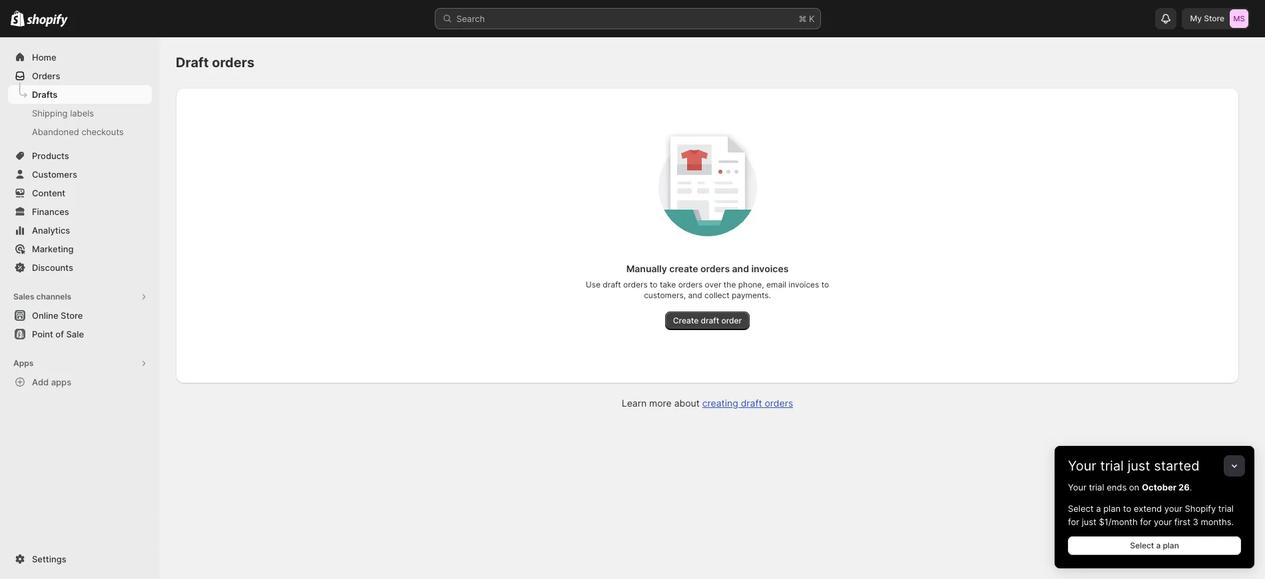 Task type: locate. For each thing, give the bounding box(es) containing it.
select down select a plan to extend your shopify trial for just $1/month for your first 3 months.
[[1130, 541, 1154, 551]]

my
[[1190, 13, 1202, 23]]

1 vertical spatial a
[[1156, 541, 1161, 551]]

learn
[[622, 398, 647, 409]]

1 horizontal spatial just
[[1128, 458, 1151, 474]]

shopify
[[1185, 503, 1216, 514]]

1 vertical spatial draft
[[701, 316, 719, 326]]

1 horizontal spatial plan
[[1163, 541, 1179, 551]]

1 your from the top
[[1068, 458, 1097, 474]]

store for my store
[[1204, 13, 1225, 23]]

0 horizontal spatial select
[[1068, 503, 1094, 514]]

to
[[650, 280, 658, 290], [822, 280, 829, 290], [1123, 503, 1132, 514]]

your left ends
[[1068, 482, 1087, 493]]

plan down first
[[1163, 541, 1179, 551]]

a for select a plan to extend your shopify trial for just $1/month for your first 3 months.
[[1096, 503, 1101, 514]]

0 vertical spatial your
[[1165, 503, 1183, 514]]

started
[[1154, 458, 1200, 474]]

online
[[32, 310, 58, 321]]

1 horizontal spatial select
[[1130, 541, 1154, 551]]

online store link
[[8, 306, 152, 325]]

draft
[[603, 280, 621, 290], [701, 316, 719, 326], [741, 398, 762, 409]]

trial up the 'months.'
[[1219, 503, 1234, 514]]

for left $1/month
[[1068, 517, 1080, 527]]

trial for ends
[[1089, 482, 1105, 493]]

store inside button
[[61, 310, 83, 321]]

finances
[[32, 206, 69, 217]]

0 horizontal spatial and
[[688, 290, 702, 300]]

on
[[1129, 482, 1140, 493]]

first
[[1175, 517, 1191, 527]]

phone,
[[738, 280, 764, 290]]

0 horizontal spatial store
[[61, 310, 83, 321]]

sale
[[66, 329, 84, 340]]

0 vertical spatial store
[[1204, 13, 1225, 23]]

1 vertical spatial and
[[688, 290, 702, 300]]

just up "on"
[[1128, 458, 1151, 474]]

just inside your trial just started dropdown button
[[1128, 458, 1151, 474]]

draft orders
[[176, 55, 255, 71]]

abandoned checkouts
[[32, 127, 124, 137]]

draft right 'creating'
[[741, 398, 762, 409]]

your inside dropdown button
[[1068, 458, 1097, 474]]

0 vertical spatial trial
[[1100, 458, 1124, 474]]

orders
[[212, 55, 255, 71], [701, 263, 730, 274], [623, 280, 648, 290], [678, 280, 703, 290], [765, 398, 793, 409]]

your
[[1068, 458, 1097, 474], [1068, 482, 1087, 493]]

take
[[660, 280, 676, 290]]

0 horizontal spatial just
[[1082, 517, 1097, 527]]

orders down manually
[[623, 280, 648, 290]]

1 horizontal spatial to
[[822, 280, 829, 290]]

to up $1/month
[[1123, 503, 1132, 514]]

invoices
[[752, 263, 789, 274], [789, 280, 819, 290]]

settings
[[32, 554, 66, 565]]

my store image
[[1230, 9, 1249, 28]]

creating
[[702, 398, 738, 409]]

to left take
[[650, 280, 658, 290]]

invoices up email
[[752, 263, 789, 274]]

your trial just started button
[[1055, 446, 1255, 474]]

just left $1/month
[[1082, 517, 1097, 527]]

0 vertical spatial just
[[1128, 458, 1151, 474]]

store up sale
[[61, 310, 83, 321]]

home link
[[8, 48, 152, 67]]

0 vertical spatial and
[[732, 263, 749, 274]]

over
[[705, 280, 722, 290]]

orders right 'creating'
[[765, 398, 793, 409]]

just inside select a plan to extend your shopify trial for just $1/month for your first 3 months.
[[1082, 517, 1097, 527]]

sales channels button
[[8, 288, 152, 306]]

0 horizontal spatial to
[[650, 280, 658, 290]]

to right email
[[822, 280, 829, 290]]

abandoned checkouts link
[[8, 123, 152, 141]]

store
[[1204, 13, 1225, 23], [61, 310, 83, 321]]

select down your trial ends on october 26 .
[[1068, 503, 1094, 514]]

1 vertical spatial plan
[[1163, 541, 1179, 551]]

$1/month
[[1099, 517, 1138, 527]]

2 your from the top
[[1068, 482, 1087, 493]]

sales channels
[[13, 292, 71, 302]]

your
[[1165, 503, 1183, 514], [1154, 517, 1172, 527]]

a for select a plan
[[1156, 541, 1161, 551]]

trial left ends
[[1089, 482, 1105, 493]]

analytics link
[[8, 221, 152, 240]]

0 vertical spatial draft
[[603, 280, 621, 290]]

a down select a plan to extend your shopify trial for just $1/month for your first 3 months.
[[1156, 541, 1161, 551]]

1 vertical spatial just
[[1082, 517, 1097, 527]]

0 vertical spatial your
[[1068, 458, 1097, 474]]

⌘ k
[[799, 13, 815, 24]]

0 horizontal spatial plan
[[1104, 503, 1121, 514]]

for down extend
[[1140, 517, 1152, 527]]

shopify image
[[11, 11, 25, 27], [27, 14, 68, 27]]

select inside select a plan to extend your shopify trial for just $1/month for your first 3 months.
[[1068, 503, 1094, 514]]

plan
[[1104, 503, 1121, 514], [1163, 541, 1179, 551]]

0 horizontal spatial draft
[[603, 280, 621, 290]]

1 horizontal spatial draft
[[701, 316, 719, 326]]

finances link
[[8, 202, 152, 221]]

drafts
[[32, 89, 57, 100]]

point of sale
[[32, 329, 84, 340]]

your left first
[[1154, 517, 1172, 527]]

1 for from the left
[[1068, 517, 1080, 527]]

0 horizontal spatial for
[[1068, 517, 1080, 527]]

your trial ends on october 26 .
[[1068, 482, 1192, 493]]

your up first
[[1165, 503, 1183, 514]]

for
[[1068, 517, 1080, 527], [1140, 517, 1152, 527]]

marketing link
[[8, 240, 152, 258]]

products
[[32, 151, 69, 161]]

a inside select a plan to extend your shopify trial for just $1/month for your first 3 months.
[[1096, 503, 1101, 514]]

creating draft orders link
[[702, 398, 793, 409]]

your up your trial ends on october 26 .
[[1068, 458, 1097, 474]]

create
[[673, 316, 699, 326]]

1 vertical spatial trial
[[1089, 482, 1105, 493]]

point
[[32, 329, 53, 340]]

0 vertical spatial a
[[1096, 503, 1101, 514]]

store right my
[[1204, 13, 1225, 23]]

shipping
[[32, 108, 68, 119]]

and
[[732, 263, 749, 274], [688, 290, 702, 300]]

1 horizontal spatial store
[[1204, 13, 1225, 23]]

2 vertical spatial draft
[[741, 398, 762, 409]]

to inside select a plan to extend your shopify trial for just $1/month for your first 3 months.
[[1123, 503, 1132, 514]]

plan for select a plan to extend your shopify trial for just $1/month for your first 3 months.
[[1104, 503, 1121, 514]]

shipping labels link
[[8, 104, 152, 123]]

and up phone,
[[732, 263, 749, 274]]

2 horizontal spatial to
[[1123, 503, 1132, 514]]

learn more about creating draft orders
[[622, 398, 793, 409]]

0 vertical spatial plan
[[1104, 503, 1121, 514]]

a
[[1096, 503, 1101, 514], [1156, 541, 1161, 551]]

invoices right email
[[789, 280, 819, 290]]

apps
[[13, 358, 33, 368]]

0 vertical spatial select
[[1068, 503, 1094, 514]]

2 vertical spatial trial
[[1219, 503, 1234, 514]]

your for your trial ends on october 26 .
[[1068, 482, 1087, 493]]

0 horizontal spatial a
[[1096, 503, 1101, 514]]

draft left 'order'
[[701, 316, 719, 326]]

1 vertical spatial store
[[61, 310, 83, 321]]

select a plan
[[1130, 541, 1179, 551]]

plan inside select a plan to extend your shopify trial for just $1/month for your first 3 months.
[[1104, 503, 1121, 514]]

draft right use
[[603, 280, 621, 290]]

select for select a plan to extend your shopify trial for just $1/month for your first 3 months.
[[1068, 503, 1094, 514]]

a up $1/month
[[1096, 503, 1101, 514]]

1 horizontal spatial a
[[1156, 541, 1161, 551]]

trial up ends
[[1100, 458, 1124, 474]]

discounts link
[[8, 258, 152, 277]]

1 horizontal spatial for
[[1140, 517, 1152, 527]]

.
[[1190, 482, 1192, 493]]

trial inside dropdown button
[[1100, 458, 1124, 474]]

and left collect
[[688, 290, 702, 300]]

just
[[1128, 458, 1151, 474], [1082, 517, 1097, 527]]

add apps button
[[8, 373, 152, 392]]

1 vertical spatial your
[[1068, 482, 1087, 493]]

plan up $1/month
[[1104, 503, 1121, 514]]

select
[[1068, 503, 1094, 514], [1130, 541, 1154, 551]]

1 vertical spatial select
[[1130, 541, 1154, 551]]

online store button
[[0, 306, 160, 325]]



Task type: vqa. For each thing, say whether or not it's contained in the screenshot.
DIALOG
no



Task type: describe. For each thing, give the bounding box(es) containing it.
plan for select a plan
[[1163, 541, 1179, 551]]

products link
[[8, 147, 152, 165]]

customers link
[[8, 165, 152, 184]]

search
[[457, 13, 485, 24]]

checkouts
[[82, 127, 124, 137]]

shipping labels
[[32, 108, 94, 119]]

2 for from the left
[[1140, 517, 1152, 527]]

email
[[767, 280, 787, 290]]

your for your trial just started
[[1068, 458, 1097, 474]]

order
[[722, 316, 742, 326]]

draft inside manually create orders and invoices use draft orders to take orders over the phone, email invoices to customers, and collect payments.
[[603, 280, 621, 290]]

the
[[724, 280, 736, 290]]

0 horizontal spatial shopify image
[[11, 11, 25, 27]]

ends
[[1107, 482, 1127, 493]]

orders up over
[[701, 263, 730, 274]]

marketing
[[32, 244, 74, 254]]

manually create orders and invoices use draft orders to take orders over the phone, email invoices to customers, and collect payments.
[[586, 263, 829, 300]]

1 vertical spatial your
[[1154, 517, 1172, 527]]

2 horizontal spatial draft
[[741, 398, 762, 409]]

customers
[[32, 169, 77, 180]]

more
[[649, 398, 672, 409]]

sales
[[13, 292, 34, 302]]

0 vertical spatial invoices
[[752, 263, 789, 274]]

of
[[55, 329, 64, 340]]

drafts link
[[8, 85, 152, 104]]

payments.
[[732, 290, 771, 300]]

months.
[[1201, 517, 1234, 527]]

content
[[32, 188, 65, 198]]

⌘
[[799, 13, 807, 24]]

create draft order link
[[665, 312, 750, 330]]

k
[[809, 13, 815, 24]]

select a plan link
[[1068, 537, 1241, 555]]

manually
[[626, 263, 667, 274]]

draft
[[176, 55, 209, 71]]

point of sale link
[[8, 325, 152, 344]]

orders right draft
[[212, 55, 255, 71]]

customers,
[[644, 290, 686, 300]]

labels
[[70, 108, 94, 119]]

orders
[[32, 71, 60, 81]]

orders down create
[[678, 280, 703, 290]]

1 vertical spatial invoices
[[789, 280, 819, 290]]

create draft order
[[673, 316, 742, 326]]

discounts
[[32, 262, 73, 273]]

channels
[[36, 292, 71, 302]]

apps button
[[8, 354, 152, 373]]

1 horizontal spatial and
[[732, 263, 749, 274]]

online store
[[32, 310, 83, 321]]

october
[[1142, 482, 1177, 493]]

settings link
[[8, 550, 152, 569]]

select for select a plan
[[1130, 541, 1154, 551]]

26
[[1179, 482, 1190, 493]]

draft inside "link"
[[701, 316, 719, 326]]

your trial just started
[[1068, 458, 1200, 474]]

trial for just
[[1100, 458, 1124, 474]]

select a plan to extend your shopify trial for just $1/month for your first 3 months.
[[1068, 503, 1234, 527]]

collect
[[705, 290, 730, 300]]

content link
[[8, 184, 152, 202]]

my store
[[1190, 13, 1225, 23]]

trial inside select a plan to extend your shopify trial for just $1/month for your first 3 months.
[[1219, 503, 1234, 514]]

store for online store
[[61, 310, 83, 321]]

apps
[[51, 377, 71, 388]]

home
[[32, 52, 56, 63]]

add
[[32, 377, 49, 388]]

orders link
[[8, 67, 152, 85]]

analytics
[[32, 225, 70, 236]]

abandoned
[[32, 127, 79, 137]]

your trial just started element
[[1055, 481, 1255, 569]]

about
[[674, 398, 700, 409]]

point of sale button
[[0, 325, 160, 344]]

1 horizontal spatial shopify image
[[27, 14, 68, 27]]

use
[[586, 280, 601, 290]]

extend
[[1134, 503, 1162, 514]]

add apps
[[32, 377, 71, 388]]

3
[[1193, 517, 1199, 527]]

create
[[670, 263, 698, 274]]



